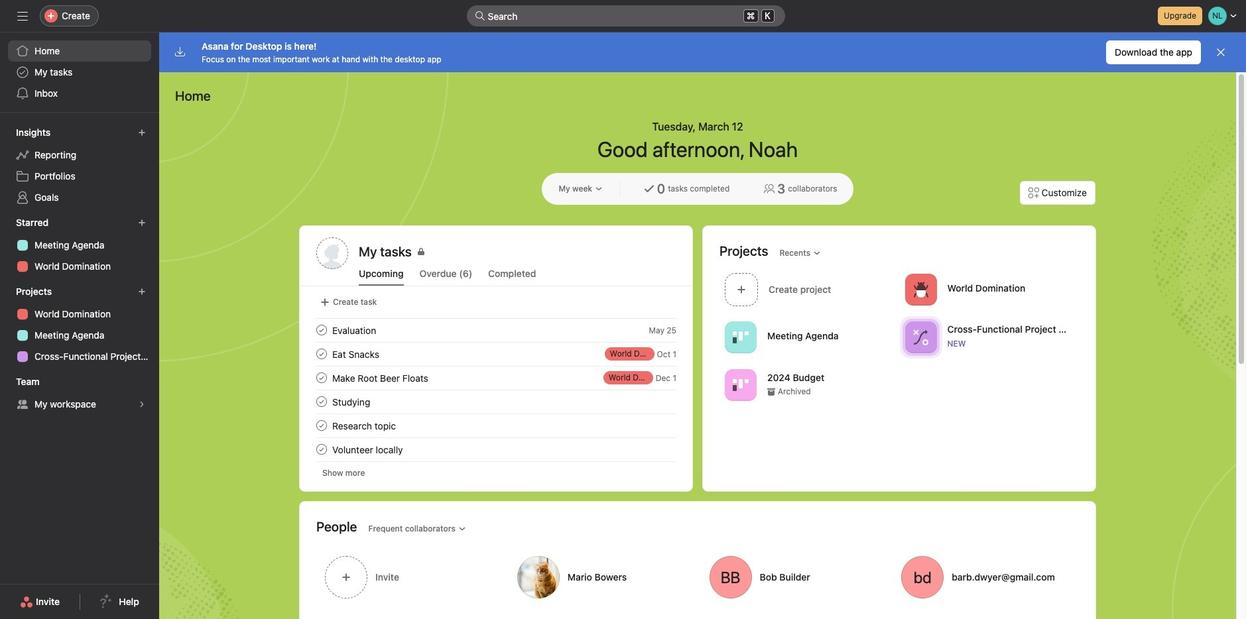 Task type: describe. For each thing, give the bounding box(es) containing it.
2 mark complete checkbox from the top
[[314, 346, 330, 362]]

projects element
[[0, 280, 159, 370]]

new insights image
[[138, 129, 146, 137]]

hide sidebar image
[[17, 11, 28, 21]]

mark complete image for fifth mark complete checkbox from the top
[[314, 442, 330, 458]]

5 mark complete checkbox from the top
[[314, 442, 330, 458]]

add profile photo image
[[316, 237, 348, 269]]

board image
[[733, 329, 749, 345]]

add items to starred image
[[138, 219, 146, 227]]

mark complete image for second mark complete checkbox from the top of the page
[[314, 346, 330, 362]]

1 mark complete checkbox from the top
[[314, 322, 330, 338]]

Search tasks, projects, and more text field
[[467, 5, 785, 27]]

bug image
[[913, 282, 929, 297]]

board image
[[733, 377, 749, 393]]



Task type: vqa. For each thing, say whether or not it's contained in the screenshot.
"Teams" element on the bottom left of page
yes



Task type: locate. For each thing, give the bounding box(es) containing it.
4 mark complete checkbox from the top
[[314, 418, 330, 434]]

2 mark complete image from the top
[[314, 346, 330, 362]]

1 vertical spatial mark complete image
[[314, 418, 330, 434]]

1 vertical spatial mark complete image
[[314, 346, 330, 362]]

mark complete image for second mark complete checkbox from the bottom
[[314, 418, 330, 434]]

starred element
[[0, 211, 159, 280]]

Mark complete checkbox
[[314, 322, 330, 338], [314, 346, 330, 362], [314, 370, 330, 386], [314, 418, 330, 434], [314, 442, 330, 458]]

None field
[[467, 5, 785, 27]]

line_and_symbols image
[[913, 329, 929, 345]]

1 mark complete image from the top
[[314, 394, 330, 410]]

prominent image
[[475, 11, 485, 21]]

dismiss image
[[1216, 47, 1226, 58]]

3 mark complete image from the top
[[314, 370, 330, 386]]

3 mark complete image from the top
[[314, 442, 330, 458]]

see details, my workspace image
[[138, 401, 146, 409]]

mark complete image for third mark complete checkbox from the top
[[314, 370, 330, 386]]

1 mark complete image from the top
[[314, 322, 330, 338]]

new project or portfolio image
[[138, 288, 146, 296]]

mark complete image
[[314, 322, 330, 338], [314, 346, 330, 362], [314, 370, 330, 386]]

0 vertical spatial mark complete image
[[314, 394, 330, 410]]

mark complete image for fifth mark complete checkbox from the bottom
[[314, 322, 330, 338]]

0 vertical spatial mark complete image
[[314, 322, 330, 338]]

2 mark complete image from the top
[[314, 418, 330, 434]]

global element
[[0, 32, 159, 112]]

3 mark complete checkbox from the top
[[314, 370, 330, 386]]

insights element
[[0, 121, 159, 211]]

Mark complete checkbox
[[314, 394, 330, 410]]

teams element
[[0, 370, 159, 418]]

2 vertical spatial mark complete image
[[314, 442, 330, 458]]

mark complete image
[[314, 394, 330, 410], [314, 418, 330, 434], [314, 442, 330, 458]]

mark complete image for mark complete option at the left of the page
[[314, 394, 330, 410]]

2 vertical spatial mark complete image
[[314, 370, 330, 386]]



